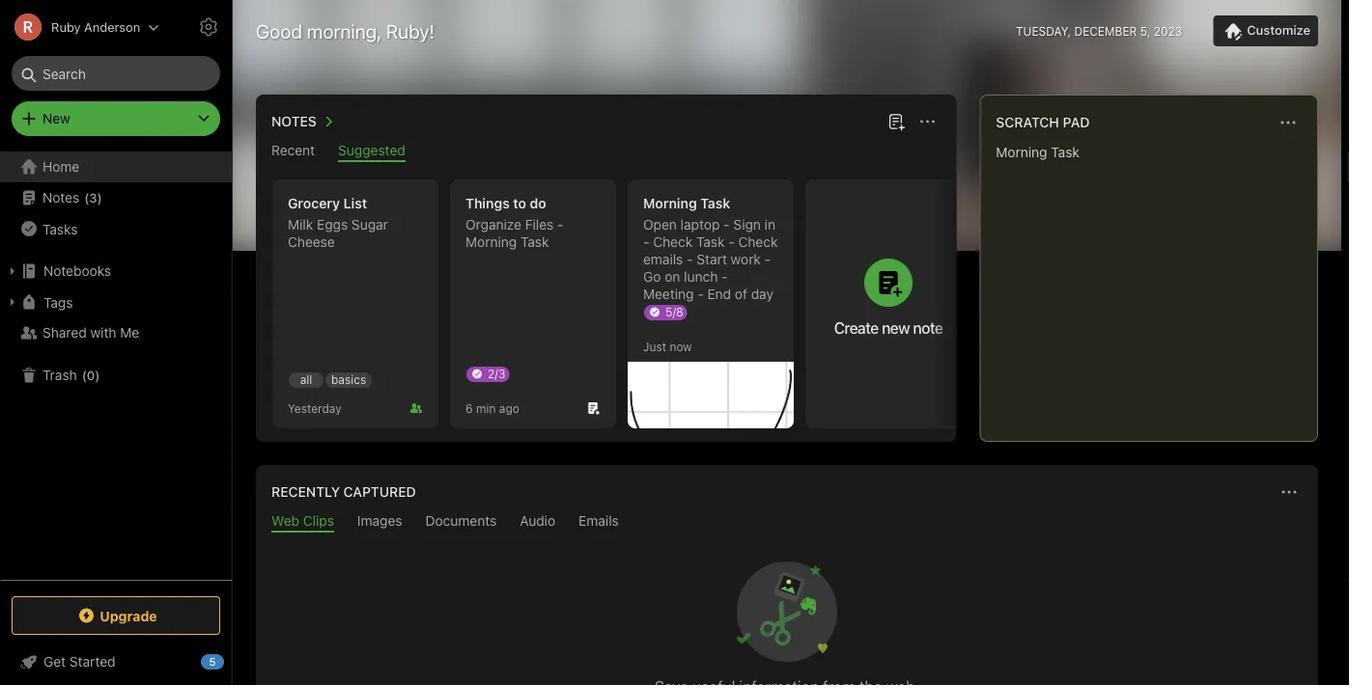 Task type: describe. For each thing, give the bounding box(es) containing it.
tree containing home
[[0, 152, 232, 580]]

all
[[300, 373, 312, 387]]

clips
[[303, 514, 334, 529]]

scratch pad
[[996, 114, 1090, 130]]

tags button
[[0, 287, 231, 318]]

work
[[731, 252, 761, 268]]

things to do organize files - morning task
[[466, 196, 564, 250]]

recently captured
[[271, 485, 416, 500]]

do
[[530, 196, 547, 212]]

notes button
[[268, 110, 340, 133]]

images
[[357, 514, 402, 529]]

notes for notes ( 3 )
[[43, 190, 79, 206]]

- up end
[[722, 269, 728, 285]]

tags
[[43, 294, 73, 310]]

2023
[[1154, 24, 1183, 38]]

more actions field for recently captured
[[1276, 479, 1303, 506]]

me
[[120, 325, 139, 341]]

trash ( 0 )
[[43, 368, 100, 384]]

suggested
[[338, 143, 406, 158]]

upgrade button
[[12, 597, 220, 636]]

good
[[256, 19, 302, 42]]

ago
[[499, 402, 520, 415]]

more actions image
[[916, 110, 939, 133]]

get
[[43, 655, 66, 671]]

ruby anderson
[[51, 20, 140, 34]]

customize button
[[1214, 15, 1319, 46]]

ruby
[[51, 20, 81, 34]]

notes ( 3 )
[[43, 190, 102, 206]]

web clips tab panel
[[256, 533, 1319, 686]]

shared
[[43, 325, 87, 341]]

december
[[1075, 24, 1138, 38]]

Search text field
[[25, 56, 207, 91]]

tasks button
[[0, 214, 231, 244]]

5/8
[[666, 305, 684, 319]]

- right work
[[765, 252, 771, 268]]

- down lunch
[[698, 286, 704, 302]]

5,
[[1141, 24, 1151, 38]]

day
[[751, 286, 774, 302]]

web clips
[[271, 514, 334, 529]]

6 min ago
[[466, 402, 520, 415]]

new
[[43, 111, 70, 127]]

more actions image for recently captured
[[1278, 481, 1301, 504]]

morning inside things to do organize files - morning task
[[466, 234, 517, 250]]

home link
[[0, 152, 232, 183]]

start
[[697, 252, 727, 268]]

0
[[87, 368, 95, 383]]

note
[[913, 319, 943, 337]]

sugar
[[352, 217, 388, 233]]

emails tab
[[579, 514, 619, 533]]

1 check from the left
[[653, 234, 693, 250]]

end
[[708, 286, 731, 302]]

notebooks
[[43, 263, 111, 279]]

recently
[[271, 485, 340, 500]]

task inside things to do organize files - morning task
[[521, 234, 549, 250]]

expand tags image
[[5, 295, 20, 310]]

grocery
[[288, 196, 340, 212]]

go
[[643, 269, 661, 285]]

morning,
[[307, 19, 382, 42]]

Account field
[[0, 8, 160, 46]]

organize
[[466, 217, 522, 233]]

tab list for recently captured
[[260, 514, 1315, 533]]

morning inside morning task open laptop - sign in - check task - check emails - start work - go on lunch - meeting - end of day
[[643, 196, 697, 212]]

sign
[[734, 217, 761, 233]]

6
[[466, 402, 473, 415]]

just now
[[643, 340, 692, 354]]

expand notebooks image
[[5, 264, 20, 279]]

( for notes
[[84, 191, 89, 205]]

3
[[89, 191, 97, 205]]

morning task open laptop - sign in - check task - check emails - start work - go on lunch - meeting - end of day
[[643, 196, 778, 302]]

grocery list milk eggs sugar cheese
[[288, 196, 388, 250]]

of
[[735, 286, 748, 302]]

audio tab
[[520, 514, 556, 533]]

new
[[882, 319, 910, 337]]

suggested tab
[[338, 143, 406, 162]]

create new note
[[834, 319, 943, 337]]

- up work
[[729, 234, 735, 250]]

open
[[643, 217, 677, 233]]

anderson
[[84, 20, 140, 34]]

basics
[[331, 373, 366, 387]]



Task type: vqa. For each thing, say whether or not it's contained in the screenshot.
NOTES inside TREE
yes



Task type: locate. For each thing, give the bounding box(es) containing it.
morning up open
[[643, 196, 697, 212]]

) right trash
[[95, 368, 100, 383]]

more actions field for scratch pad
[[1275, 109, 1302, 136]]

settings image
[[197, 15, 220, 39]]

tab list containing recent
[[260, 143, 953, 162]]

milk
[[288, 217, 313, 233]]

tuesday, december 5, 2023
[[1016, 24, 1183, 38]]

scratch
[[996, 114, 1060, 130]]

notes up recent
[[271, 114, 317, 129]]

customize
[[1248, 23, 1311, 37]]

new button
[[12, 101, 220, 136]]

audio
[[520, 514, 556, 529]]

get started
[[43, 655, 116, 671]]

notes inside tree
[[43, 190, 79, 206]]

laptop
[[681, 217, 720, 233]]

tree
[[0, 152, 232, 580]]

shared with me
[[43, 325, 139, 341]]

emails
[[643, 252, 683, 268]]

1 horizontal spatial check
[[739, 234, 778, 250]]

notes for notes
[[271, 114, 317, 129]]

more actions image for scratch pad
[[1277, 111, 1300, 134]]

documents
[[426, 514, 497, 529]]

web
[[271, 514, 300, 529]]

1 horizontal spatial notes
[[271, 114, 317, 129]]

morning down organize
[[466, 234, 517, 250]]

task up "start"
[[697, 234, 725, 250]]

1 vertical spatial more actions image
[[1278, 481, 1301, 504]]

1 vertical spatial tab list
[[260, 514, 1315, 533]]

home
[[43, 159, 79, 175]]

More actions field
[[914, 108, 941, 135], [1275, 109, 1302, 136], [1276, 479, 1303, 506]]

2 tab list from the top
[[260, 514, 1315, 533]]

(
[[84, 191, 89, 205], [82, 368, 87, 383]]

with
[[90, 325, 116, 341]]

notes inside button
[[271, 114, 317, 129]]

trash
[[43, 368, 77, 384]]

tuesday,
[[1016, 24, 1072, 38]]

web clips tab
[[271, 514, 334, 533]]

notebooks link
[[0, 256, 231, 287]]

tab list for notes
[[260, 143, 953, 162]]

pad
[[1063, 114, 1090, 130]]

0 horizontal spatial check
[[653, 234, 693, 250]]

) for trash
[[95, 368, 100, 383]]

( inside notes ( 3 )
[[84, 191, 89, 205]]

lunch
[[684, 269, 718, 285]]

on
[[665, 269, 681, 285]]

cheese
[[288, 234, 335, 250]]

create new note button
[[806, 180, 972, 429]]

check
[[653, 234, 693, 250], [739, 234, 778, 250]]

tab list containing web clips
[[260, 514, 1315, 533]]

things
[[466, 196, 510, 212]]

started
[[69, 655, 116, 671]]

check down sign
[[739, 234, 778, 250]]

shared with me link
[[0, 318, 231, 349]]

in
[[765, 217, 776, 233]]

images tab
[[357, 514, 402, 533]]

None search field
[[25, 56, 207, 91]]

1 horizontal spatial morning
[[643, 196, 697, 212]]

task down files
[[521, 234, 549, 250]]

0 horizontal spatial morning
[[466, 234, 517, 250]]

click to collapse image
[[225, 650, 239, 673]]

2 check from the left
[[739, 234, 778, 250]]

1 tab list from the top
[[260, 143, 953, 162]]

list
[[344, 196, 367, 212]]

) down home link
[[97, 191, 102, 205]]

5
[[209, 657, 216, 669]]

tasks
[[43, 221, 78, 237]]

1 vertical spatial )
[[95, 368, 100, 383]]

) inside trash ( 0 )
[[95, 368, 100, 383]]

yesterday
[[288, 402, 342, 415]]

documents tab
[[426, 514, 497, 533]]

( for trash
[[82, 368, 87, 383]]

- inside things to do organize files - morning task
[[558, 217, 564, 233]]

check up emails
[[653, 234, 693, 250]]

now
[[670, 340, 692, 354]]

more actions image
[[1277, 111, 1300, 134], [1278, 481, 1301, 504]]

min
[[476, 402, 496, 415]]

- right files
[[558, 217, 564, 233]]

-
[[558, 217, 564, 233], [724, 217, 730, 233], [643, 234, 650, 250], [729, 234, 735, 250], [687, 252, 693, 268], [765, 252, 771, 268], [722, 269, 728, 285], [698, 286, 704, 302]]

good morning, ruby!
[[256, 19, 435, 42]]

captured
[[344, 485, 416, 500]]

emails
[[579, 514, 619, 529]]

recent tab
[[271, 143, 315, 162]]

0 vertical spatial morning
[[643, 196, 697, 212]]

0 vertical spatial )
[[97, 191, 102, 205]]

1 vertical spatial morning
[[466, 234, 517, 250]]

2/3
[[488, 367, 506, 381]]

Start writing… text field
[[996, 144, 1317, 426]]

) inside notes ( 3 )
[[97, 191, 102, 205]]

0 horizontal spatial notes
[[43, 190, 79, 206]]

- up lunch
[[687, 252, 693, 268]]

0 vertical spatial tab list
[[260, 143, 953, 162]]

recently captured button
[[268, 481, 416, 504]]

recent
[[271, 143, 315, 158]]

tab list
[[260, 143, 953, 162], [260, 514, 1315, 533]]

notes
[[271, 114, 317, 129], [43, 190, 79, 206]]

0 vertical spatial more actions image
[[1277, 111, 1300, 134]]

1 vertical spatial (
[[82, 368, 87, 383]]

thumbnail image
[[628, 362, 794, 429]]

task up laptop
[[701, 196, 731, 212]]

1 vertical spatial notes
[[43, 190, 79, 206]]

0 vertical spatial notes
[[271, 114, 317, 129]]

morning
[[643, 196, 697, 212], [466, 234, 517, 250]]

meeting
[[643, 286, 694, 302]]

( right trash
[[82, 368, 87, 383]]

suggested tab panel
[[256, 162, 988, 443]]

) for notes
[[97, 191, 102, 205]]

create
[[834, 319, 879, 337]]

- down open
[[643, 234, 650, 250]]

( inside trash ( 0 )
[[82, 368, 87, 383]]

)
[[97, 191, 102, 205], [95, 368, 100, 383]]

eggs
[[317, 217, 348, 233]]

upgrade
[[100, 608, 157, 624]]

- left sign
[[724, 217, 730, 233]]

files
[[525, 217, 554, 233]]

Help and Learning task checklist field
[[0, 647, 232, 678]]

scratch pad button
[[993, 111, 1090, 134]]

( down home link
[[84, 191, 89, 205]]

task
[[701, 196, 731, 212], [521, 234, 549, 250], [697, 234, 725, 250]]

0 vertical spatial (
[[84, 191, 89, 205]]

ruby!
[[386, 19, 435, 42]]

notes down home
[[43, 190, 79, 206]]

just
[[643, 340, 667, 354]]



